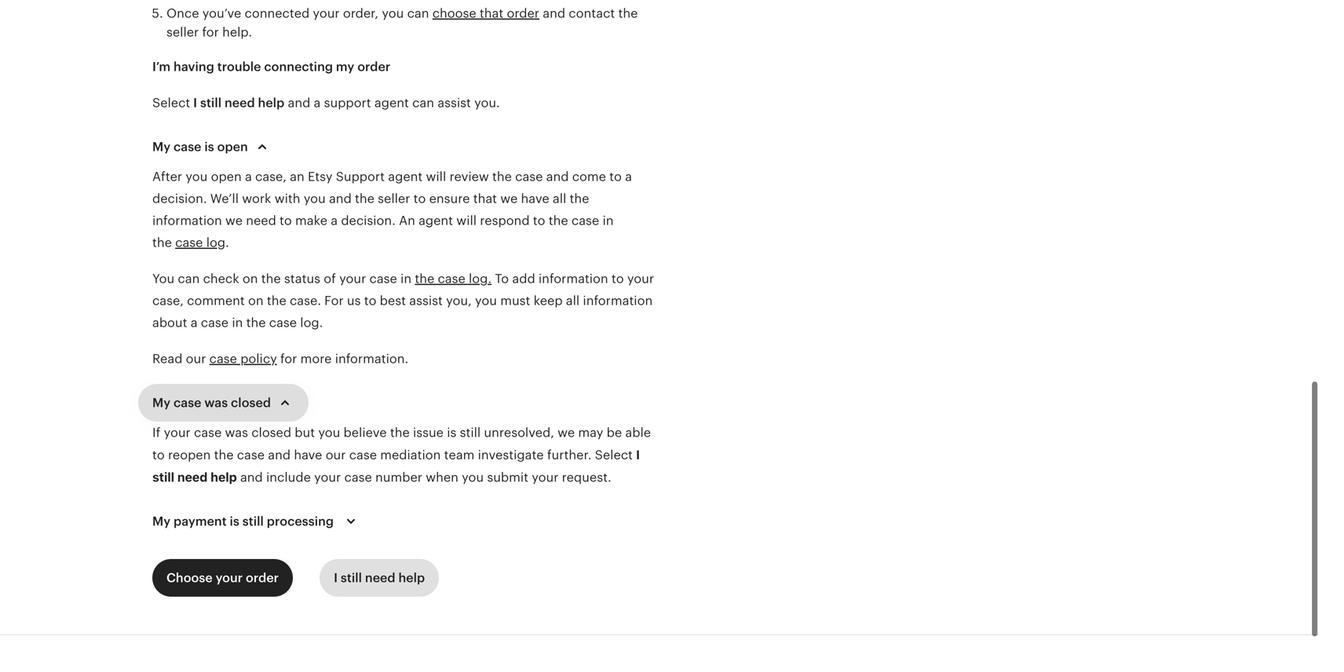 Task type: vqa. For each thing, say whether or not it's contained in the screenshot.
log
yes



Task type: describe. For each thing, give the bounding box(es) containing it.
having
[[174, 60, 214, 74]]

case down case.
[[269, 316, 297, 330]]

the right respond at the top of the page
[[549, 214, 569, 228]]

order inside "link"
[[246, 571, 279, 585]]

after
[[152, 170, 182, 184]]

to inside we may be able to reopen the case and have our case mediation team investigate further. select
[[152, 448, 165, 462]]

information.
[[335, 352, 409, 366]]

assist inside to add information to your case, comment on the case. for us to best assist you, you must keep all information about a case in the case log.
[[410, 294, 443, 308]]

include
[[266, 471, 311, 485]]

to add information to your case, comment on the case. for us to best assist you, you must keep all information about a case in the case log.
[[152, 272, 655, 330]]

for
[[325, 294, 344, 308]]

processing
[[267, 515, 334, 529]]

case up you,
[[438, 272, 466, 286]]

read our case policy for more information.
[[152, 352, 409, 366]]

keep
[[534, 294, 563, 308]]

my case is open button
[[138, 128, 286, 166]]

the right review
[[493, 170, 512, 184]]

.
[[226, 236, 229, 250]]

1 vertical spatial closed
[[252, 426, 292, 440]]

2 vertical spatial can
[[178, 272, 200, 286]]

2 horizontal spatial i
[[637, 447, 640, 462]]

you,
[[446, 294, 472, 308]]

open inside after you open a case, an etsy support agent will review the case and come to a decision. we'll work with you and the seller to ensure that we have all the information we need to make a decision. an agent will respond to the case in the
[[211, 170, 242, 184]]

add
[[513, 272, 536, 286]]

closed inside dropdown button
[[231, 396, 271, 410]]

1 horizontal spatial log.
[[469, 272, 492, 286]]

my case is open
[[152, 140, 248, 154]]

after you open a case, an etsy support agent will review the case and come to a decision. we'll work with you and the seller to ensure that we have all the information we need to make a decision. an agent will respond to the case in the
[[152, 170, 632, 250]]

on inside to add information to your case, comment on the case. for us to best assist you, you must keep all information about a case in the case log.
[[248, 294, 264, 308]]

0 vertical spatial assist
[[438, 96, 471, 110]]

case log link
[[175, 236, 226, 250]]

team
[[444, 448, 475, 462]]

we inside we may be able to reopen the case and have our case mediation team investigate further. select
[[558, 426, 575, 440]]

i still need help link
[[320, 559, 439, 597]]

payment
[[174, 515, 227, 529]]

issue
[[413, 426, 444, 440]]

a right the come
[[626, 170, 632, 184]]

my payment is still processing button
[[138, 503, 375, 541]]

reopen
[[168, 448, 211, 462]]

1 horizontal spatial i
[[334, 571, 338, 585]]

case down comment at the top
[[201, 316, 229, 330]]

0 horizontal spatial we
[[226, 214, 243, 228]]

for for seller
[[202, 25, 219, 39]]

my case was closed button
[[138, 384, 309, 422]]

0 vertical spatial our
[[186, 352, 206, 366]]

best
[[380, 294, 406, 308]]

and left include at the bottom of the page
[[240, 471, 263, 485]]

respond
[[480, 214, 530, 228]]

case up respond at the top of the page
[[516, 170, 543, 184]]

2 vertical spatial help
[[399, 571, 425, 585]]

all inside after you open a case, an etsy support agent will review the case and come to a decision. we'll work with you and the seller to ensure that we have all the information we need to make a decision. an agent will respond to the case in the
[[553, 192, 567, 206]]

1 horizontal spatial we
[[501, 192, 518, 206]]

your inside "link"
[[216, 571, 243, 585]]

of
[[324, 272, 336, 286]]

my case was closed
[[152, 396, 271, 410]]

select i still need help and a support agent can assist you.
[[152, 96, 500, 110]]

the case log. link
[[415, 272, 492, 286]]

case down the believe
[[349, 448, 377, 462]]

check
[[203, 272, 239, 286]]

ensure
[[429, 192, 470, 206]]

investigate
[[478, 448, 544, 462]]

but
[[295, 426, 315, 440]]

request.
[[562, 471, 612, 485]]

once
[[167, 6, 199, 20]]

log. inside to add information to your case, comment on the case. for us to best assist you, you must keep all information about a case in the case log.
[[300, 316, 323, 330]]

you
[[152, 272, 175, 286]]

read
[[152, 352, 183, 366]]

help.
[[222, 25, 252, 39]]

and inside we may be able to reopen the case and have our case mediation team investigate further. select
[[268, 448, 291, 462]]

you inside to add information to your case, comment on the case. for us to best assist you, you must keep all information about a case in the case log.
[[475, 294, 497, 308]]

submit
[[487, 471, 529, 485]]

case left number
[[345, 471, 372, 485]]

an
[[399, 214, 416, 228]]

still inside dropdown button
[[243, 515, 264, 529]]

to
[[495, 272, 509, 286]]

choose that order link
[[433, 6, 540, 20]]

a left the support
[[314, 96, 321, 110]]

in inside after you open a case, an etsy support agent will review the case and come to a decision. we'll work with you and the seller to ensure that we have all the information we need to make a decision. an agent will respond to the case in the
[[603, 214, 614, 228]]

1 vertical spatial order
[[358, 60, 391, 74]]

number
[[376, 471, 423, 485]]

the up 'you'
[[152, 236, 172, 250]]

case policy link
[[210, 352, 277, 366]]

choose your order link
[[152, 559, 293, 597]]

case log .
[[175, 236, 233, 250]]

my for my payment is still processing
[[152, 515, 171, 529]]

that inside after you open a case, an etsy support agent will review the case and come to a decision. we'll work with you and the seller to ensure that we have all the information we need to make a decision. an agent will respond to the case in the
[[474, 192, 497, 206]]

is for my case is open
[[205, 140, 214, 154]]

1 vertical spatial i still need help
[[334, 571, 425, 585]]

we'll
[[210, 192, 239, 206]]

log
[[206, 236, 226, 250]]

the inside the and contact the seller for help.
[[619, 6, 638, 20]]

come
[[573, 170, 607, 184]]

i'm having trouble connecting my order
[[152, 60, 391, 74]]

need inside after you open a case, an etsy support agent will review the case and come to a decision. we'll work with you and the seller to ensure that we have all the information we need to make a decision. an agent will respond to the case in the
[[246, 214, 276, 228]]

review
[[450, 170, 489, 184]]

have inside after you open a case, an etsy support agent will review the case and come to a decision. we'll work with you and the seller to ensure that we have all the information we need to make a decision. an agent will respond to the case in the
[[521, 192, 550, 206]]

and down connecting
[[288, 96, 311, 110]]

0 vertical spatial on
[[243, 272, 258, 286]]

and down support
[[329, 192, 352, 206]]

once you've connected your order, you can choose that order
[[167, 6, 540, 20]]

connected
[[245, 6, 310, 20]]

you've
[[203, 6, 241, 20]]

contact
[[569, 6, 615, 20]]

believe
[[344, 426, 387, 440]]



Task type: locate. For each thing, give the bounding box(es) containing it.
can right 'you'
[[178, 272, 200, 286]]

0 horizontal spatial is
[[205, 140, 214, 154]]

you right but
[[318, 426, 340, 440]]

2 horizontal spatial order
[[507, 6, 540, 20]]

further.
[[548, 448, 592, 462]]

all
[[553, 192, 567, 206], [566, 294, 580, 308]]

my for my case was closed
[[152, 396, 171, 410]]

my for my case is open
[[152, 140, 171, 154]]

you
[[382, 6, 404, 20], [186, 170, 208, 184], [304, 192, 326, 206], [475, 294, 497, 308], [318, 426, 340, 440], [462, 471, 484, 485]]

the right reopen
[[214, 448, 234, 462]]

1 vertical spatial all
[[566, 294, 580, 308]]

choose your order
[[167, 571, 279, 585]]

a up work
[[245, 170, 252, 184]]

0 vertical spatial that
[[480, 6, 504, 20]]

1 vertical spatial in
[[401, 272, 412, 286]]

will up ensure
[[426, 170, 446, 184]]

0 vertical spatial log.
[[469, 272, 492, 286]]

can left you.
[[413, 96, 435, 110]]

work
[[242, 192, 271, 206]]

agent up an
[[388, 170, 423, 184]]

you right you,
[[475, 294, 497, 308]]

closed
[[231, 396, 271, 410], [252, 426, 292, 440]]

was down my case was closed dropdown button
[[225, 426, 248, 440]]

0 horizontal spatial case,
[[152, 294, 184, 308]]

case down my case was closed dropdown button
[[237, 448, 265, 462]]

1 horizontal spatial order
[[358, 60, 391, 74]]

seller up an
[[378, 192, 410, 206]]

0 vertical spatial will
[[426, 170, 446, 184]]

status
[[284, 272, 321, 286]]

agent for support
[[388, 170, 423, 184]]

2 horizontal spatial in
[[603, 214, 614, 228]]

case up 'best'
[[370, 272, 397, 286]]

0 vertical spatial for
[[202, 25, 219, 39]]

your inside to add information to your case, comment on the case. for us to best assist you, you must keep all information about a case in the case log.
[[628, 272, 655, 286]]

the up mediation
[[390, 426, 410, 440]]

we up respond at the top of the page
[[501, 192, 518, 206]]

2 vertical spatial my
[[152, 515, 171, 529]]

case down read
[[174, 396, 202, 410]]

my
[[152, 140, 171, 154], [152, 396, 171, 410], [152, 515, 171, 529]]

1 horizontal spatial for
[[280, 352, 297, 366]]

a right make
[[331, 214, 338, 228]]

the down support
[[355, 192, 375, 206]]

may
[[579, 426, 604, 440]]

all inside to add information to your case, comment on the case. for us to best assist you, you must keep all information about a case in the case log.
[[566, 294, 580, 308]]

order down 'my payment is still processing' dropdown button
[[246, 571, 279, 585]]

0 vertical spatial closed
[[231, 396, 271, 410]]

the left case.
[[267, 294, 287, 308]]

our right read
[[186, 352, 206, 366]]

i down able
[[637, 447, 640, 462]]

the down the come
[[570, 192, 590, 206]]

1 vertical spatial on
[[248, 294, 264, 308]]

etsy
[[308, 170, 333, 184]]

decision. down after
[[152, 192, 207, 206]]

order right my
[[358, 60, 391, 74]]

1 horizontal spatial decision.
[[341, 214, 396, 228]]

agent for support
[[375, 96, 409, 110]]

0 vertical spatial in
[[603, 214, 614, 228]]

that right the choose
[[480, 6, 504, 20]]

2 vertical spatial agent
[[419, 214, 453, 228]]

my up if
[[152, 396, 171, 410]]

1 vertical spatial is
[[447, 426, 457, 440]]

0 horizontal spatial order
[[246, 571, 279, 585]]

a right the about
[[191, 316, 198, 330]]

2 horizontal spatial help
[[399, 571, 425, 585]]

2 horizontal spatial we
[[558, 426, 575, 440]]

you.
[[475, 96, 500, 110]]

will
[[426, 170, 446, 184], [457, 214, 477, 228]]

you down team
[[462, 471, 484, 485]]

1 horizontal spatial help
[[258, 96, 285, 110]]

0 vertical spatial is
[[205, 140, 214, 154]]

is for my payment is still processing
[[230, 515, 240, 529]]

2 vertical spatial i
[[334, 571, 338, 585]]

0 vertical spatial select
[[152, 96, 190, 110]]

make
[[295, 214, 328, 228]]

0 vertical spatial have
[[521, 192, 550, 206]]

open inside dropdown button
[[217, 140, 248, 154]]

case, up work
[[255, 170, 287, 184]]

0 horizontal spatial our
[[186, 352, 206, 366]]

trouble
[[217, 60, 261, 74]]

0 vertical spatial case,
[[255, 170, 287, 184]]

policy
[[241, 352, 277, 366]]

0 vertical spatial all
[[553, 192, 567, 206]]

if your case was closed but you believe the issue is still unresolved,
[[152, 426, 555, 440]]

us
[[347, 294, 361, 308]]

for down you've
[[202, 25, 219, 39]]

2 vertical spatial order
[[246, 571, 279, 585]]

0 vertical spatial information
[[152, 214, 222, 228]]

connecting
[[264, 60, 333, 74]]

2 vertical spatial we
[[558, 426, 575, 440]]

0 vertical spatial can
[[407, 6, 429, 20]]

0 vertical spatial i
[[193, 96, 197, 110]]

1 vertical spatial our
[[326, 448, 346, 462]]

1 horizontal spatial seller
[[378, 192, 410, 206]]

have inside we may be able to reopen the case and have our case mediation team investigate further. select
[[294, 448, 322, 462]]

is
[[205, 140, 214, 154], [447, 426, 457, 440], [230, 515, 240, 529]]

0 horizontal spatial in
[[232, 316, 243, 330]]

the down an
[[415, 272, 435, 286]]

1 my from the top
[[152, 140, 171, 154]]

comment
[[187, 294, 245, 308]]

1 vertical spatial open
[[211, 170, 242, 184]]

and contact the seller for help.
[[167, 6, 638, 39]]

1 horizontal spatial is
[[230, 515, 240, 529]]

0 horizontal spatial log.
[[300, 316, 323, 330]]

0 horizontal spatial have
[[294, 448, 322, 462]]

our down if your case was closed but you believe the issue is still unresolved,
[[326, 448, 346, 462]]

1 vertical spatial select
[[595, 448, 633, 462]]

choose
[[433, 6, 477, 20]]

closed left but
[[252, 426, 292, 440]]

select
[[152, 96, 190, 110], [595, 448, 633, 462]]

you can check on the status of your case in the case log.
[[152, 272, 492, 286]]

my
[[336, 60, 355, 74]]

0 vertical spatial i still need help
[[152, 447, 640, 485]]

1 vertical spatial i
[[637, 447, 640, 462]]

case, inside after you open a case, an etsy support agent will review the case and come to a decision. we'll work with you and the seller to ensure that we have all the information we need to make a decision. an agent will respond to the case in the
[[255, 170, 287, 184]]

information inside after you open a case, an etsy support agent will review the case and come to a decision. we'll work with you and the seller to ensure that we have all the information we need to make a decision. an agent will respond to the case in the
[[152, 214, 222, 228]]

in
[[603, 214, 614, 228], [401, 272, 412, 286], [232, 316, 243, 330]]

is right payment
[[230, 515, 240, 529]]

we up .
[[226, 214, 243, 228]]

closed down case policy link
[[231, 396, 271, 410]]

order
[[507, 6, 540, 20], [358, 60, 391, 74], [246, 571, 279, 585]]

if
[[152, 426, 161, 440]]

a inside to add information to your case, comment on the case. for us to best assist you, you must keep all information about a case in the case log.
[[191, 316, 198, 330]]

i'm
[[152, 60, 171, 74]]

was down case policy link
[[205, 396, 228, 410]]

with
[[275, 192, 301, 206]]

case, inside to add information to your case, comment on the case. for us to best assist you, you must keep all information about a case in the case log.
[[152, 294, 184, 308]]

seller down once
[[167, 25, 199, 39]]

1 vertical spatial my
[[152, 396, 171, 410]]

your
[[313, 6, 340, 20], [340, 272, 366, 286], [628, 272, 655, 286], [164, 426, 191, 440], [314, 471, 341, 485], [532, 471, 559, 485], [216, 571, 243, 585]]

my up after
[[152, 140, 171, 154]]

1 vertical spatial assist
[[410, 294, 443, 308]]

case,
[[255, 170, 287, 184], [152, 294, 184, 308]]

and up include at the bottom of the page
[[268, 448, 291, 462]]

information up case log link
[[152, 214, 222, 228]]

1 horizontal spatial select
[[595, 448, 633, 462]]

1 vertical spatial was
[[225, 426, 248, 440]]

on right check
[[243, 272, 258, 286]]

1 vertical spatial help
[[211, 470, 237, 485]]

on
[[243, 272, 258, 286], [248, 294, 264, 308]]

0 horizontal spatial help
[[211, 470, 237, 485]]

is up we'll
[[205, 140, 214, 154]]

choose
[[167, 571, 213, 585]]

assist left you.
[[438, 96, 471, 110]]

on right comment at the top
[[248, 294, 264, 308]]

to
[[610, 170, 622, 184], [414, 192, 426, 206], [280, 214, 292, 228], [533, 214, 546, 228], [612, 272, 624, 286], [364, 294, 377, 308], [152, 448, 165, 462]]

when
[[426, 471, 459, 485]]

my left payment
[[152, 515, 171, 529]]

0 horizontal spatial decision.
[[152, 192, 207, 206]]

agent right the support
[[375, 96, 409, 110]]

0 vertical spatial decision.
[[152, 192, 207, 206]]

0 vertical spatial seller
[[167, 25, 199, 39]]

3 my from the top
[[152, 515, 171, 529]]

our inside we may be able to reopen the case and have our case mediation team investigate further. select
[[326, 448, 346, 462]]

a
[[314, 96, 321, 110], [245, 170, 252, 184], [626, 170, 632, 184], [331, 214, 338, 228], [191, 316, 198, 330]]

more
[[301, 352, 332, 366]]

case.
[[290, 294, 321, 308]]

be
[[607, 426, 622, 440]]

0 vertical spatial help
[[258, 96, 285, 110]]

assist left you,
[[410, 294, 443, 308]]

order left contact
[[507, 6, 540, 20]]

1 horizontal spatial will
[[457, 214, 477, 228]]

my payment is still processing
[[152, 515, 337, 529]]

can left the choose
[[407, 6, 429, 20]]

for left more
[[280, 352, 297, 366]]

for inside the and contact the seller for help.
[[202, 25, 219, 39]]

you up make
[[304, 192, 326, 206]]

seller
[[167, 25, 199, 39], [378, 192, 410, 206]]

log.
[[469, 272, 492, 286], [300, 316, 323, 330]]

1 vertical spatial decision.
[[341, 214, 396, 228]]

have
[[521, 192, 550, 206], [294, 448, 322, 462]]

i still need help
[[152, 447, 640, 485], [334, 571, 425, 585]]

and include your case number when you submit your request.
[[237, 471, 612, 485]]

i down having
[[193, 96, 197, 110]]

1 vertical spatial case,
[[152, 294, 184, 308]]

seller inside the and contact the seller for help.
[[167, 25, 199, 39]]

case left "policy"
[[210, 352, 237, 366]]

case left log
[[175, 236, 203, 250]]

in inside to add information to your case, comment on the case. for us to best assist you, you must keep all information about a case in the case log.
[[232, 316, 243, 330]]

0 vertical spatial agent
[[375, 96, 409, 110]]

the inside we may be able to reopen the case and have our case mediation team investigate further. select
[[214, 448, 234, 462]]

agent
[[375, 96, 409, 110], [388, 170, 423, 184], [419, 214, 453, 228]]

order,
[[343, 6, 379, 20]]

0 horizontal spatial for
[[202, 25, 219, 39]]

1 vertical spatial will
[[457, 214, 477, 228]]

2 vertical spatial information
[[583, 294, 653, 308]]

0 vertical spatial was
[[205, 396, 228, 410]]

case
[[174, 140, 202, 154], [516, 170, 543, 184], [572, 214, 600, 228], [175, 236, 203, 250], [370, 272, 397, 286], [438, 272, 466, 286], [201, 316, 229, 330], [269, 316, 297, 330], [210, 352, 237, 366], [174, 396, 202, 410], [194, 426, 222, 440], [237, 448, 265, 462], [349, 448, 377, 462], [345, 471, 372, 485]]

0 vertical spatial order
[[507, 6, 540, 20]]

have down but
[[294, 448, 322, 462]]

2 horizontal spatial is
[[447, 426, 457, 440]]

2 vertical spatial is
[[230, 515, 240, 529]]

1 vertical spatial agent
[[388, 170, 423, 184]]

1 vertical spatial that
[[474, 192, 497, 206]]

must
[[501, 294, 531, 308]]

the up "policy"
[[246, 316, 266, 330]]

log. left to
[[469, 272, 492, 286]]

1 vertical spatial information
[[539, 272, 609, 286]]

for for policy
[[280, 352, 297, 366]]

can
[[407, 6, 429, 20], [413, 96, 435, 110], [178, 272, 200, 286]]

my inside 'my payment is still processing' dropdown button
[[152, 515, 171, 529]]

0 vertical spatial we
[[501, 192, 518, 206]]

case up reopen
[[194, 426, 222, 440]]

information up keep
[[539, 272, 609, 286]]

1 horizontal spatial case,
[[255, 170, 287, 184]]

we may be able to reopen the case and have our case mediation team investigate further. select
[[152, 426, 651, 462]]

help
[[258, 96, 285, 110], [211, 470, 237, 485], [399, 571, 425, 585]]

was
[[205, 396, 228, 410], [225, 426, 248, 440]]

0 vertical spatial my
[[152, 140, 171, 154]]

in down the come
[[603, 214, 614, 228]]

and left the come
[[547, 170, 569, 184]]

that down review
[[474, 192, 497, 206]]

0 horizontal spatial select
[[152, 96, 190, 110]]

you right after
[[186, 170, 208, 184]]

in up 'best'
[[401, 272, 412, 286]]

seller inside after you open a case, an etsy support agent will review the case and come to a decision. we'll work with you and the seller to ensure that we have all the information we need to make a decision. an agent will respond to the case in the
[[378, 192, 410, 206]]

1 vertical spatial we
[[226, 214, 243, 228]]

have up respond at the top of the page
[[521, 192, 550, 206]]

support
[[336, 170, 385, 184]]

support
[[324, 96, 371, 110]]

1 horizontal spatial have
[[521, 192, 550, 206]]

the right contact
[[619, 6, 638, 20]]

2 my from the top
[[152, 396, 171, 410]]

case down the come
[[572, 214, 600, 228]]

log. down case.
[[300, 316, 323, 330]]

we up further.
[[558, 426, 575, 440]]

an
[[290, 170, 305, 184]]

select down i'm
[[152, 96, 190, 110]]

1 vertical spatial have
[[294, 448, 322, 462]]

1 vertical spatial log.
[[300, 316, 323, 330]]

and inside the and contact the seller for help.
[[543, 6, 566, 20]]

unresolved,
[[484, 426, 555, 440]]

case, up the about
[[152, 294, 184, 308]]

decision. left an
[[341, 214, 396, 228]]

the left status
[[261, 272, 281, 286]]

and left contact
[[543, 6, 566, 20]]

1 horizontal spatial our
[[326, 448, 346, 462]]

my inside 'my case is open' dropdown button
[[152, 140, 171, 154]]

1 vertical spatial for
[[280, 352, 297, 366]]

the
[[619, 6, 638, 20], [493, 170, 512, 184], [355, 192, 375, 206], [570, 192, 590, 206], [549, 214, 569, 228], [152, 236, 172, 250], [261, 272, 281, 286], [415, 272, 435, 286], [267, 294, 287, 308], [246, 316, 266, 330], [390, 426, 410, 440], [214, 448, 234, 462]]

my inside my case was closed dropdown button
[[152, 396, 171, 410]]

in down comment at the top
[[232, 316, 243, 330]]

1 vertical spatial seller
[[378, 192, 410, 206]]

0 horizontal spatial i
[[193, 96, 197, 110]]

agent down ensure
[[419, 214, 453, 228]]

0 horizontal spatial will
[[426, 170, 446, 184]]

0 horizontal spatial seller
[[167, 25, 199, 39]]

that
[[480, 6, 504, 20], [474, 192, 497, 206]]

is right issue
[[447, 426, 457, 440]]

2 vertical spatial in
[[232, 316, 243, 330]]

about
[[152, 316, 187, 330]]

information
[[152, 214, 222, 228], [539, 272, 609, 286], [583, 294, 653, 308]]

1 horizontal spatial in
[[401, 272, 412, 286]]

case up after
[[174, 140, 202, 154]]

will down ensure
[[457, 214, 477, 228]]

select inside we may be able to reopen the case and have our case mediation team investigate further. select
[[595, 448, 633, 462]]

you right order,
[[382, 6, 404, 20]]

i down processing
[[334, 571, 338, 585]]

mediation
[[380, 448, 441, 462]]

able
[[626, 426, 651, 440]]

select down be in the bottom of the page
[[595, 448, 633, 462]]

0 vertical spatial open
[[217, 140, 248, 154]]

was inside my case was closed dropdown button
[[205, 396, 228, 410]]

1 vertical spatial can
[[413, 96, 435, 110]]

we
[[501, 192, 518, 206], [226, 214, 243, 228], [558, 426, 575, 440]]

information right keep
[[583, 294, 653, 308]]



